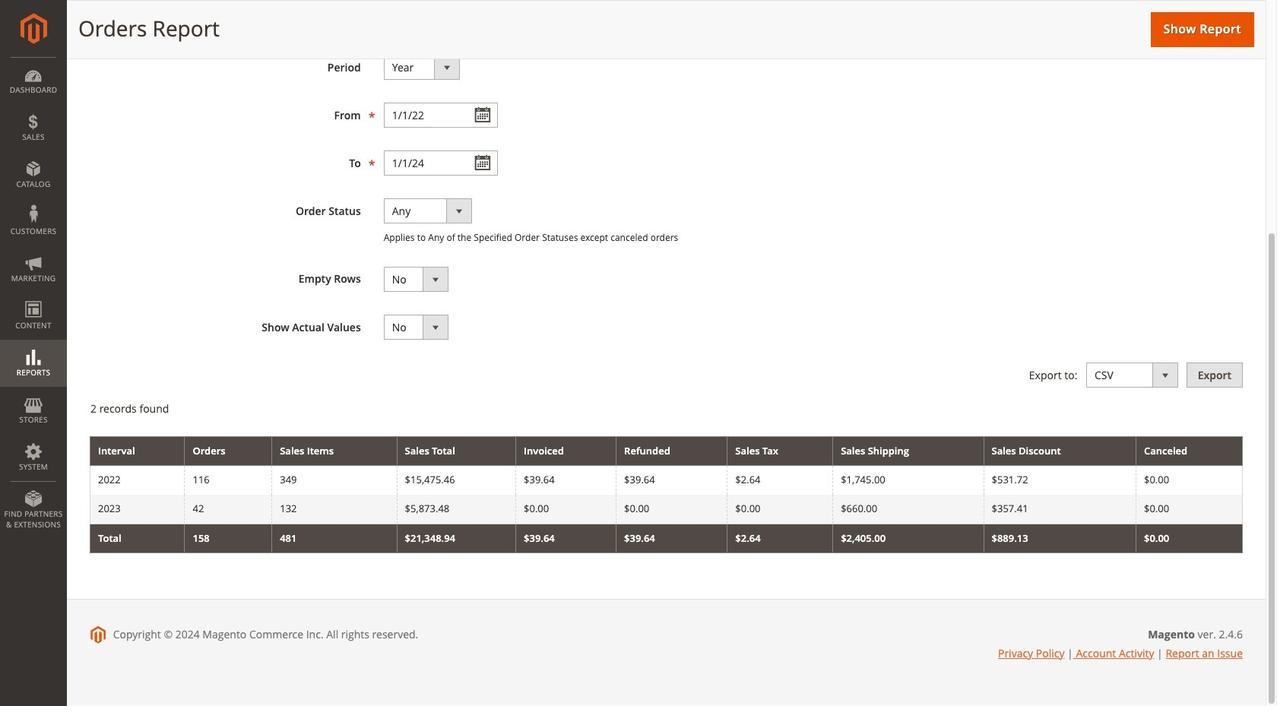 Task type: describe. For each thing, give the bounding box(es) containing it.
magento admin panel image
[[20, 13, 47, 44]]



Task type: vqa. For each thing, say whether or not it's contained in the screenshot.
menu
no



Task type: locate. For each thing, give the bounding box(es) containing it.
menu bar
[[0, 57, 67, 538]]

None text field
[[384, 151, 498, 176]]

None text field
[[384, 103, 498, 128]]



